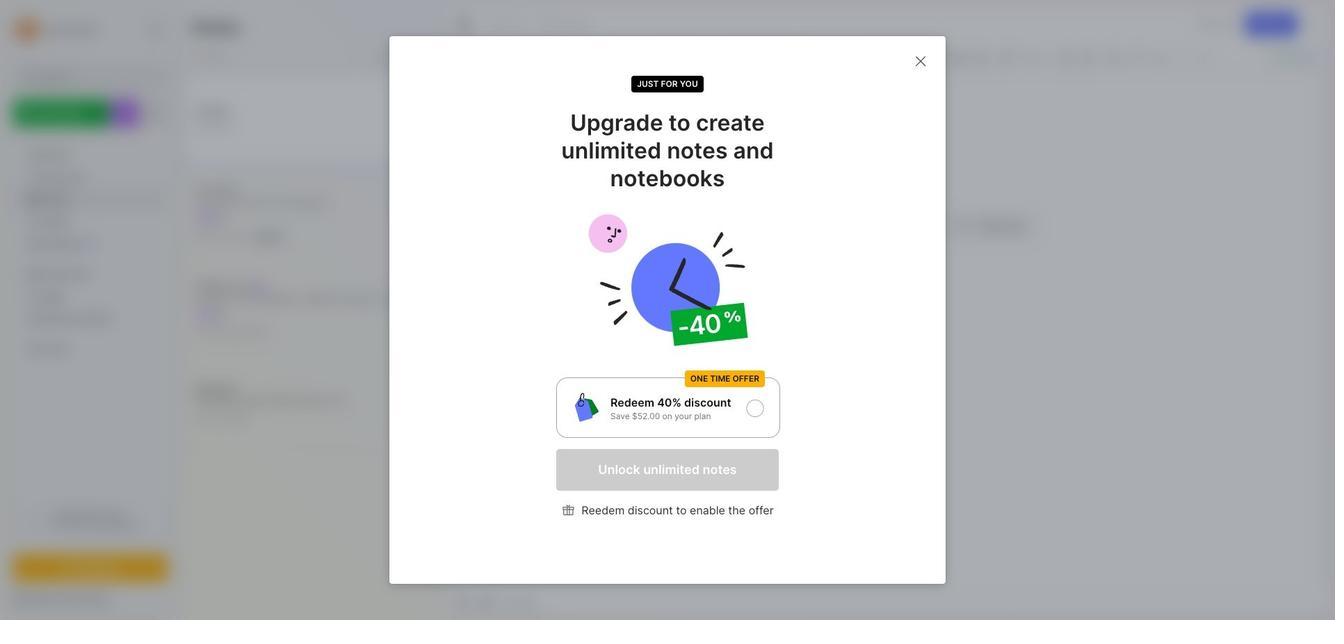 Task type: vqa. For each thing, say whether or not it's contained in the screenshot.
group inside tree
no



Task type: locate. For each thing, give the bounding box(es) containing it.
None checkbox
[[557, 378, 781, 438]]

tree inside "main" element
[[5, 136, 176, 488]]

clock illustration image
[[557, 209, 779, 351]]

main element
[[0, 0, 181, 621]]

highlight image
[[891, 48, 923, 67]]

expand notebooks image
[[18, 271, 26, 279]]

add tag image
[[479, 593, 495, 610]]

dialog
[[390, 36, 946, 584]]

indent image
[[1057, 48, 1077, 67]]

gift icon image
[[562, 503, 576, 518]]

tree
[[5, 136, 176, 488]]

None search field
[[38, 69, 155, 86]]

strikethrough image
[[1105, 48, 1125, 67]]

expand note image
[[456, 16, 473, 33]]



Task type: describe. For each thing, give the bounding box(es) containing it.
checklist image
[[973, 48, 992, 67]]

Search text field
[[38, 71, 155, 84]]

Note Editor text field
[[447, 72, 1331, 587]]

expand tags image
[[18, 293, 26, 301]]

superscript image
[[1128, 48, 1147, 67]]

bulleted list image
[[928, 48, 948, 67]]

alignment image
[[1023, 48, 1056, 67]]

note window element
[[446, 4, 1331, 616]]

add a reminder image
[[455, 593, 472, 610]]

numbered list image
[[950, 48, 970, 67]]

insert link image
[[998, 48, 1018, 67]]

none search field inside "main" element
[[38, 69, 155, 86]]

outdent image
[[1080, 48, 1099, 67]]

subscript image
[[1150, 48, 1169, 67]]



